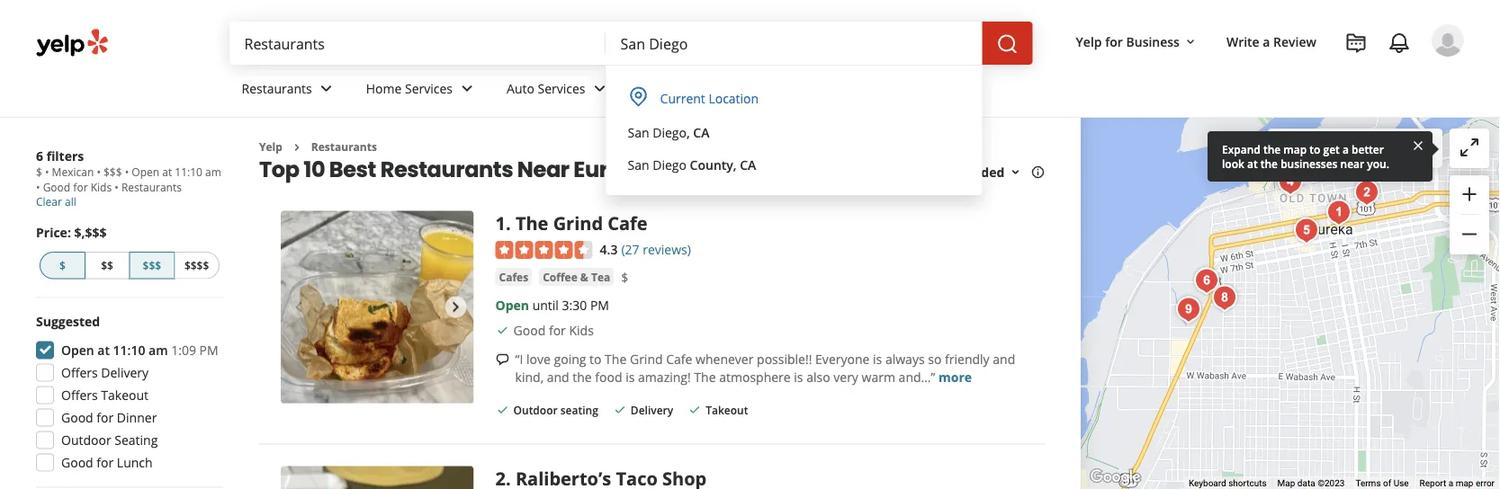 Task type: vqa. For each thing, say whether or not it's contained in the screenshot.
24 marker v2 icon
yes



Task type: locate. For each thing, give the bounding box(es) containing it.
$ down "6"
[[36, 165, 42, 180]]

restaurants link
[[227, 65, 352, 117], [311, 140, 377, 154]]

1 horizontal spatial 24 chevron down v2 image
[[674, 78, 696, 99]]

open down the cafes link
[[496, 297, 529, 314]]

0 horizontal spatial map
[[1284, 142, 1307, 157]]

1
[[496, 211, 506, 236]]

open down suggested
[[61, 342, 94, 359]]

1 horizontal spatial $
[[59, 258, 66, 273]]

kids
[[91, 180, 112, 194], [569, 322, 594, 339]]

for left business at the top
[[1105, 33, 1123, 50]]

for down the outdoor seating
[[97, 455, 114, 472]]

1 vertical spatial to
[[590, 351, 602, 368]]

services for auto services
[[538, 80, 586, 97]]

1 horizontal spatial open
[[132, 165, 159, 180]]

cafes button
[[496, 268, 532, 286]]

2 horizontal spatial open
[[496, 297, 529, 314]]

$$$$
[[184, 258, 209, 273]]

(27 reviews)
[[621, 241, 691, 258]]

next image
[[445, 297, 467, 318]]

for for good for lunch
[[97, 455, 114, 472]]

0 vertical spatial $$$
[[104, 165, 122, 180]]

1 diego from the top
[[653, 124, 687, 141]]

cafe up amazing! in the left of the page
[[666, 351, 693, 368]]

0 vertical spatial open
[[132, 165, 159, 180]]

0 horizontal spatial open
[[61, 342, 94, 359]]

offers down offers delivery
[[61, 387, 98, 404]]

at right look
[[1248, 156, 1258, 171]]

2 horizontal spatial a
[[1449, 478, 1454, 489]]

0 vertical spatial 11:10
[[175, 165, 202, 180]]

1 vertical spatial ca
[[740, 156, 756, 173]]

map data ©2023
[[1278, 478, 1345, 489]]

the right .
[[516, 211, 549, 236]]

auto services link
[[492, 65, 625, 117]]

$,$$$
[[74, 224, 107, 241]]

1 horizontal spatial kids
[[569, 322, 594, 339]]

0 horizontal spatial grind
[[553, 211, 603, 236]]

pm right 3:30
[[590, 297, 609, 314]]

at
[[1248, 156, 1258, 171], [162, 165, 172, 180], [98, 342, 110, 359]]

1 horizontal spatial at
[[162, 165, 172, 180]]

2 offers from the top
[[61, 387, 98, 404]]

kids down 3:30
[[569, 322, 594, 339]]

24 chevron down v2 image left 24 marker v2 icon
[[589, 78, 611, 99]]

san down 24 marker v2 icon
[[628, 124, 650, 141]]

outdoor
[[514, 403, 558, 418], [61, 432, 111, 449]]

16 checkmark v2 image down food
[[613, 403, 627, 418]]

at up price: $,$$$ group
[[162, 165, 172, 180]]

current
[[660, 90, 705, 107]]

cafe
[[608, 211, 648, 236], [666, 351, 693, 368]]

24 chevron down v2 image
[[456, 78, 478, 99], [674, 78, 696, 99]]

  text field
[[621, 33, 968, 53]]

home services link
[[352, 65, 492, 117]]

good down offers takeout on the left bottom of page
[[61, 410, 93, 427]]

0 horizontal spatial am
[[149, 342, 168, 359]]

very
[[834, 369, 859, 386]]

is
[[873, 351, 882, 368], [626, 369, 635, 386], [794, 369, 803, 386]]

0 horizontal spatial 24 chevron down v2 image
[[316, 78, 337, 99]]

0 horizontal spatial kids
[[91, 180, 112, 194]]

more link
[[939, 369, 972, 386]]

$ down the price: $,$$$
[[59, 258, 66, 273]]

for right "clear"
[[73, 180, 88, 194]]

restaurants up 1
[[380, 154, 513, 184]]

to inside "i love going to the grind cafe whenever possible!! everyone is always so friendly and kind, and the food is amazing! the atmosphere is also very warm and…"
[[590, 351, 602, 368]]

2 vertical spatial open
[[61, 342, 94, 359]]

delivery down the open at 11:10 am 1:09 pm
[[101, 365, 149, 382]]

1 vertical spatial pm
[[199, 342, 218, 359]]

good down the outdoor seating
[[61, 455, 93, 472]]

24 chevron down v2 image inside the home services link
[[456, 78, 478, 99]]

1 horizontal spatial services
[[538, 80, 586, 97]]

1 horizontal spatial grind
[[630, 351, 663, 368]]

0 vertical spatial kids
[[91, 180, 112, 194]]

1 vertical spatial offers
[[61, 387, 98, 404]]

"i love going to the grind cafe whenever possible!! everyone is always so friendly and kind, and the food is amazing! the atmosphere is also very warm and…"
[[515, 351, 1016, 386]]

the
[[516, 211, 549, 236], [605, 351, 627, 368], [694, 369, 716, 386]]

0 vertical spatial to
[[1310, 142, 1321, 157]]

24 chevron down v2 image inside auto services link
[[589, 78, 611, 99]]

notifications image
[[1389, 32, 1410, 54]]

good for good for lunch
[[61, 455, 93, 472]]

good
[[43, 180, 70, 194], [514, 322, 546, 339], [61, 410, 93, 427], [61, 455, 93, 472]]

grind up amazing! in the left of the page
[[630, 351, 663, 368]]

ca
[[693, 124, 710, 141], [740, 156, 756, 173]]

0 horizontal spatial 11:10
[[113, 342, 145, 359]]

None search field
[[230, 22, 1037, 65]]

good down filters
[[43, 180, 70, 194]]

map up los bagels image on the top right of page
[[1284, 142, 1307, 157]]

tacos el gallo image
[[1171, 292, 1207, 328]]

0 horizontal spatial is
[[626, 369, 635, 386]]

yelp left 16 chevron right v2 icon
[[259, 140, 282, 154]]

ca right county,
[[740, 156, 756, 173]]

0 vertical spatial cafe
[[608, 211, 648, 236]]

the grind cafe image
[[281, 211, 474, 404]]

2 horizontal spatial at
[[1248, 156, 1258, 171]]

24 chevron down v2 image left auto
[[456, 78, 478, 99]]

0 horizontal spatial the
[[516, 211, 549, 236]]

map inside expand the map to get a better look at the businesses near you.
[[1284, 142, 1307, 157]]

until
[[533, 297, 559, 314]]

and right friendly
[[993, 351, 1016, 368]]

1 24 chevron down v2 image from the left
[[456, 78, 478, 99]]

diego down "current"
[[653, 124, 687, 141]]

services right home
[[405, 80, 453, 97]]

grind up 4.3 link on the left of page
[[553, 211, 603, 236]]

16 checkmark v2 image for takeout
[[688, 403, 702, 418]]

to for get
[[1310, 142, 1321, 157]]

2 24 chevron down v2 image from the left
[[674, 78, 696, 99]]

group
[[1450, 176, 1490, 255], [31, 313, 223, 477]]

1 horizontal spatial $$$
[[143, 258, 161, 273]]

24 marker v2 image
[[628, 86, 649, 107]]

san
[[628, 124, 650, 141], [628, 156, 650, 173]]

write a review link
[[1220, 25, 1324, 58]]

24 chevron down v2 image right more
[[674, 78, 696, 99]]

offers for offers takeout
[[61, 387, 98, 404]]

0 horizontal spatial yelp
[[259, 140, 282, 154]]

good for dinner
[[61, 410, 157, 427]]

0 vertical spatial and
[[993, 351, 1016, 368]]

6 filters $ • mexican • $$$ • open at 11:10 am • good for kids • restaurants clear all
[[36, 147, 221, 209]]

kids right all
[[91, 180, 112, 194]]

0 horizontal spatial takeout
[[101, 387, 149, 404]]

24 chevron down v2 image inside more link
[[674, 78, 696, 99]]

map right as
[[1364, 140, 1390, 157]]

1 horizontal spatial a
[[1343, 142, 1349, 157]]

None field
[[244, 33, 592, 53], [621, 33, 968, 53], [244, 33, 592, 53], [621, 33, 968, 53]]

16 chevron right v2 image
[[290, 140, 304, 155]]

0 horizontal spatial cafe
[[608, 211, 648, 236]]

takeout up dinner
[[101, 387, 149, 404]]

group containing suggested
[[31, 313, 223, 477]]

location
[[709, 90, 759, 107]]

1 vertical spatial diego
[[653, 156, 687, 173]]

map left error
[[1456, 478, 1474, 489]]

takeout
[[101, 387, 149, 404], [706, 403, 748, 418]]

1 vertical spatial open
[[496, 297, 529, 314]]

zoom in image
[[1459, 184, 1481, 205]]

16 checkmark v2 image up 16 speech v2 image
[[496, 323, 510, 338]]

the right the expand
[[1264, 142, 1281, 157]]

terms of use link
[[1356, 478, 1409, 489]]

as
[[1347, 140, 1360, 157]]

$ right tea in the left bottom of the page
[[621, 269, 628, 286]]

1 vertical spatial grind
[[630, 351, 663, 368]]

expand
[[1222, 142, 1261, 157]]

0 horizontal spatial pm
[[199, 342, 218, 359]]

a inside expand the map to get a better look at the businesses near you.
[[1343, 142, 1349, 157]]

16 chevron down v2 image
[[1184, 35, 1198, 49]]

a for report
[[1449, 478, 1454, 489]]

open right mexican
[[132, 165, 159, 180]]

outdoor up good for lunch on the left
[[61, 432, 111, 449]]

services for home services
[[405, 80, 453, 97]]

services
[[405, 80, 453, 97], [538, 80, 586, 97]]

services right auto
[[538, 80, 586, 97]]

0 vertical spatial restaurants link
[[227, 65, 352, 117]]

1 horizontal spatial am
[[205, 165, 221, 180]]

home
[[366, 80, 402, 97]]

restaurants inside restaurants link
[[242, 80, 312, 97]]

0 horizontal spatial and
[[547, 369, 569, 386]]

1 services from the left
[[405, 80, 453, 97]]

$$ button
[[85, 252, 129, 279]]

am left the top
[[205, 165, 221, 180]]

24 chevron down v2 image
[[316, 78, 337, 99], [589, 78, 611, 99]]

0 vertical spatial am
[[205, 165, 221, 180]]

report
[[1420, 478, 1447, 489]]

the
[[1264, 142, 1281, 157], [1261, 156, 1278, 171], [573, 369, 592, 386]]

0 vertical spatial outdoor
[[514, 403, 558, 418]]

$ inside button
[[59, 258, 66, 273]]

2 san from the top
[[628, 156, 650, 173]]

is up "warm" in the right of the page
[[873, 351, 882, 368]]

outdoor down kind,
[[514, 403, 558, 418]]

outdoor seating
[[514, 403, 598, 418]]

0 horizontal spatial $$$
[[104, 165, 122, 180]]

$$$ right $$
[[143, 258, 161, 273]]

16 checkmark v2 image down amazing! in the left of the page
[[688, 403, 702, 418]]

yelp inside button
[[1076, 33, 1102, 50]]

also
[[807, 369, 830, 386]]

1 vertical spatial and
[[547, 369, 569, 386]]

delivery down amazing! in the left of the page
[[631, 403, 673, 418]]

for
[[1105, 33, 1123, 50], [73, 180, 88, 194], [549, 322, 566, 339], [97, 410, 114, 427], [97, 455, 114, 472]]

1 vertical spatial am
[[149, 342, 168, 359]]

2 services from the left
[[538, 80, 586, 97]]

2 diego from the top
[[653, 156, 687, 173]]

24 chevron down v2 image left home
[[316, 78, 337, 99]]

restaurants up the 'yelp' link
[[242, 80, 312, 97]]

0 vertical spatial diego
[[653, 124, 687, 141]]

a
[[1263, 33, 1270, 50], [1343, 142, 1349, 157], [1449, 478, 1454, 489]]

1 vertical spatial san
[[628, 156, 650, 173]]

0 vertical spatial a
[[1263, 33, 1270, 50]]

is left also at the right
[[794, 369, 803, 386]]

0 vertical spatial the
[[516, 211, 549, 236]]

ca for san diego county, ca
[[740, 156, 756, 173]]

Near text field
[[621, 33, 968, 53]]

to left "get"
[[1310, 142, 1321, 157]]

the up food
[[605, 351, 627, 368]]

2 24 chevron down v2 image from the left
[[589, 78, 611, 99]]

and down going
[[547, 369, 569, 386]]

get
[[1324, 142, 1340, 157]]

0 horizontal spatial group
[[31, 313, 223, 477]]

1 vertical spatial yelp
[[259, 140, 282, 154]]

1 offers from the top
[[61, 365, 98, 382]]

a right "get"
[[1343, 142, 1349, 157]]

16 checkmark v2 image down 16 speech v2 image
[[496, 403, 510, 418]]

good for kids
[[514, 322, 594, 339]]

2 horizontal spatial map
[[1456, 478, 1474, 489]]

1 horizontal spatial 11:10
[[175, 165, 202, 180]]

diego down san diego , ca
[[653, 156, 687, 173]]

©2023
[[1318, 478, 1345, 489]]

previous image
[[288, 297, 310, 318]]

0 horizontal spatial services
[[405, 80, 453, 97]]

11:10
[[175, 165, 202, 180], [113, 342, 145, 359]]

am inside group
[[149, 342, 168, 359]]

coffee
[[543, 270, 578, 285]]

pm inside group
[[199, 342, 218, 359]]

1 vertical spatial a
[[1343, 142, 1349, 157]]

2 vertical spatial a
[[1449, 478, 1454, 489]]

16 checkmark v2 image
[[496, 323, 510, 338], [496, 403, 510, 418], [613, 403, 627, 418], [688, 403, 702, 418]]

write a review
[[1227, 33, 1317, 50]]

1 vertical spatial outdoor
[[61, 432, 111, 449]]

search
[[1304, 140, 1344, 157]]

0 vertical spatial delivery
[[101, 365, 149, 382]]

1 vertical spatial cafe
[[666, 351, 693, 368]]

1 horizontal spatial map
[[1364, 140, 1390, 157]]

bulldoggies image
[[1207, 280, 1243, 316]]

$$$
[[104, 165, 122, 180], [143, 258, 161, 273]]

offers for offers delivery
[[61, 365, 98, 382]]

1:09
[[171, 342, 196, 359]]

to up food
[[590, 351, 602, 368]]

the down going
[[573, 369, 592, 386]]

0 horizontal spatial a
[[1263, 33, 1270, 50]]

yelp left business at the top
[[1076, 33, 1102, 50]]

restaurants link up 16 chevron right v2 icon
[[227, 65, 352, 117]]

takeout down atmosphere
[[706, 403, 748, 418]]

for down offers takeout on the left bottom of page
[[97, 410, 114, 427]]

diego
[[653, 124, 687, 141], [653, 156, 687, 173]]

offers delivery
[[61, 365, 149, 382]]

1 24 chevron down v2 image from the left
[[316, 78, 337, 99]]

food
[[595, 369, 622, 386]]

a right report
[[1449, 478, 1454, 489]]

cafe up the (27
[[608, 211, 648, 236]]

0 horizontal spatial $
[[36, 165, 42, 180]]

current location link
[[617, 80, 972, 116]]

a right write
[[1263, 33, 1270, 50]]

to inside expand the map to get a better look at the businesses near you.
[[1310, 142, 1321, 157]]

home services
[[366, 80, 453, 97]]

1 horizontal spatial yelp
[[1076, 33, 1102, 50]]

good inside 6 filters $ • mexican • $$$ • open at 11:10 am • good for kids • restaurants clear all
[[43, 180, 70, 194]]

1 horizontal spatial cafe
[[666, 351, 693, 368]]

$$$ inside 6 filters $ • mexican • $$$ • open at 11:10 am • good for kids • restaurants clear all
[[104, 165, 122, 180]]

1 horizontal spatial to
[[1310, 142, 1321, 157]]

for inside button
[[1105, 33, 1123, 50]]

1 horizontal spatial delivery
[[631, 403, 673, 418]]

0 horizontal spatial 24 chevron down v2 image
[[456, 78, 478, 99]]

1 horizontal spatial outdoor
[[514, 403, 558, 418]]

"i
[[515, 351, 523, 368]]

z & j asian subs image
[[1493, 153, 1500, 189]]

restaurants up price: $,$$$ group
[[121, 180, 182, 194]]

clear
[[36, 194, 62, 209]]

pm
[[590, 297, 609, 314], [199, 342, 218, 359]]

open inside 6 filters $ • mexican • $$$ • open at 11:10 am • good for kids • restaurants clear all
[[132, 165, 159, 180]]

ca right ,
[[693, 124, 710, 141]]

0 horizontal spatial outdoor
[[61, 432, 111, 449]]

going
[[554, 351, 586, 368]]

0 vertical spatial ca
[[693, 124, 710, 141]]

1 horizontal spatial ca
[[740, 156, 756, 173]]

0 vertical spatial offers
[[61, 365, 98, 382]]

am
[[205, 165, 221, 180], [149, 342, 168, 359]]

san down san diego , ca
[[628, 156, 650, 173]]

at up offers delivery
[[98, 342, 110, 359]]

more link
[[625, 65, 710, 117]]

1 vertical spatial $$$
[[143, 258, 161, 273]]

outdoor seating
[[61, 432, 158, 449]]

good down until
[[514, 322, 546, 339]]

$$$ right mexican
[[104, 165, 122, 180]]

user actions element
[[1062, 23, 1490, 133]]

0 vertical spatial grind
[[553, 211, 603, 236]]

24 chevron down v2 image for restaurants
[[316, 78, 337, 99]]

1 vertical spatial the
[[605, 351, 627, 368]]

the down whenever
[[694, 369, 716, 386]]

am left 1:09 at the left bottom
[[149, 342, 168, 359]]

offers up offers takeout on the left bottom of page
[[61, 365, 98, 382]]

expand map image
[[1459, 137, 1481, 158]]

2 vertical spatial the
[[694, 369, 716, 386]]

expand the map to get a better look at the businesses near you.
[[1222, 142, 1390, 171]]

the right look
[[1261, 156, 1278, 171]]

clear all link
[[36, 194, 76, 209]]

pm right 1:09 at the left bottom
[[199, 342, 218, 359]]

amazing!
[[638, 369, 691, 386]]

2 horizontal spatial is
[[873, 351, 882, 368]]

1 san from the top
[[628, 124, 650, 141]]

for down open until 3:30 pm
[[549, 322, 566, 339]]

2 horizontal spatial $
[[621, 269, 628, 286]]

1 horizontal spatial the
[[605, 351, 627, 368]]

is right food
[[626, 369, 635, 386]]

0 vertical spatial yelp
[[1076, 33, 1102, 50]]

1 vertical spatial kids
[[569, 322, 594, 339]]

1 horizontal spatial group
[[1450, 176, 1490, 255]]

0 horizontal spatial ca
[[693, 124, 710, 141]]

the inside "i love going to the grind cafe whenever possible!! everyone is always so friendly and kind, and the food is amazing! the atmosphere is also very warm and…"
[[573, 369, 592, 386]]

san for san diego county, ca
[[628, 156, 650, 173]]

16 info v2 image
[[1031, 165, 1045, 180]]

1 vertical spatial group
[[31, 313, 223, 477]]

review
[[1274, 33, 1317, 50]]

1 horizontal spatial 24 chevron down v2 image
[[589, 78, 611, 99]]

tea
[[591, 270, 610, 285]]

0 vertical spatial pm
[[590, 297, 609, 314]]

0 vertical spatial san
[[628, 124, 650, 141]]

restaurants link right 16 chevron right v2 icon
[[311, 140, 377, 154]]



Task type: describe. For each thing, give the bounding box(es) containing it.
panda cafe image
[[1189, 263, 1225, 299]]

county,
[[690, 156, 737, 173]]

terms of use
[[1356, 478, 1409, 489]]

friendly
[[945, 351, 990, 368]]

for inside 6 filters $ • mexican • $$$ • open at 11:10 am • good for kids • restaurants clear all
[[73, 180, 88, 194]]

love
[[527, 351, 551, 368]]

data
[[1298, 478, 1316, 489]]

am inside 6 filters $ • mexican • $$$ • open at 11:10 am • good for kids • restaurants clear all
[[205, 165, 221, 180]]

0 horizontal spatial delivery
[[101, 365, 149, 382]]

coffee & tea
[[543, 270, 610, 285]]

price: $,$$$ group
[[36, 223, 223, 283]]

good for good for dinner
[[61, 410, 93, 427]]

search as map moves
[[1304, 140, 1432, 157]]

at inside 6 filters $ • mexican • $$$ • open at 11:10 am • good for kids • restaurants clear all
[[162, 165, 172, 180]]

4.3 link
[[600, 239, 618, 258]]

yelp link
[[259, 140, 282, 154]]

slideshow element
[[281, 211, 474, 404]]

seating
[[561, 403, 598, 418]]

keyboard
[[1189, 478, 1227, 489]]

error
[[1476, 478, 1495, 489]]

$$$$ button
[[175, 252, 220, 279]]

24 chevron down v2 image for auto services
[[589, 78, 611, 99]]

more
[[939, 369, 972, 386]]

yelp for business
[[1076, 33, 1180, 50]]

current location
[[660, 90, 759, 107]]

the grind cafe link
[[516, 211, 648, 236]]

24 chevron down v2 image for home services
[[456, 78, 478, 99]]

all
[[65, 194, 76, 209]]

atmosphere
[[719, 369, 791, 386]]

outdoor for outdoor seating
[[61, 432, 111, 449]]

to for the
[[590, 351, 602, 368]]

$ inside 6 filters $ • mexican • $$$ • open at 11:10 am • good for kids • restaurants clear all
[[36, 165, 42, 180]]

0 vertical spatial group
[[1450, 176, 1490, 255]]

business categories element
[[227, 65, 1464, 117]]

use
[[1394, 478, 1409, 489]]

4.3 star rating image
[[496, 241, 593, 259]]

always
[[886, 351, 925, 368]]

price:
[[36, 224, 71, 241]]

san diego , ca
[[628, 124, 710, 141]]

map
[[1278, 478, 1296, 489]]

at inside expand the map to get a better look at the businesses near you.
[[1248, 156, 1258, 171]]

restaurants right 16 chevron right v2 icon
[[311, 140, 377, 154]]

takeout inside group
[[101, 387, 149, 404]]

write
[[1227, 33, 1260, 50]]

good for good for kids
[[514, 322, 546, 339]]

keyboard shortcuts
[[1189, 478, 1267, 489]]

possible!!
[[757, 351, 812, 368]]

24 chevron down v2 image for more
[[674, 78, 696, 99]]

san for san diego , ca
[[628, 124, 650, 141]]

mexican
[[52, 165, 94, 180]]

keyboard shortcuts button
[[1189, 478, 1267, 490]]

map for to
[[1284, 142, 1307, 157]]

good for lunch
[[61, 455, 153, 472]]

yelp for the 'yelp' link
[[259, 140, 282, 154]]

map for error
[[1456, 478, 1474, 489]]

expand the map to get a better look at the businesses near you. tooltip
[[1208, 131, 1433, 182]]

16 checkmark v2 image for good for kids
[[496, 323, 510, 338]]

1 horizontal spatial and
[[993, 351, 1016, 368]]

ruby a. image
[[1432, 24, 1464, 57]]

shortcuts
[[1229, 478, 1267, 489]]

offers takeout
[[61, 387, 149, 404]]

cafe inside "i love going to the grind cafe whenever possible!! everyone is always so friendly and kind, and the food is amazing! the atmosphere is also very warm and…"
[[666, 351, 693, 368]]

san diego county, ca
[[628, 156, 756, 173]]

so
[[928, 351, 942, 368]]

reviews)
[[643, 241, 691, 258]]

$$$ button
[[129, 252, 175, 279]]

,
[[687, 124, 690, 141]]

open for open at 11:10 am 1:09 pm
[[61, 342, 94, 359]]

0 horizontal spatial at
[[98, 342, 110, 359]]

you.
[[1367, 156, 1390, 171]]

zoom out image
[[1459, 224, 1481, 245]]

los bagels image
[[1273, 164, 1309, 200]]

google image
[[1086, 466, 1145, 490]]

auto
[[507, 80, 535, 97]]

california
[[658, 154, 765, 184]]

close image
[[1411, 137, 1426, 153]]

map region
[[1061, 67, 1500, 490]]

6
[[36, 147, 43, 164]]

2 horizontal spatial the
[[694, 369, 716, 386]]

a for write
[[1263, 33, 1270, 50]]

(27 reviews) link
[[621, 239, 691, 258]]

price: $,$$$
[[36, 224, 107, 241]]

filters
[[46, 147, 84, 164]]

lunch
[[117, 455, 153, 472]]

16 checkmark v2 image for delivery
[[613, 403, 627, 418]]

16 speech v2 image
[[496, 353, 510, 367]]

paul's live from new york pizza image
[[1289, 213, 1325, 249]]

suggested
[[36, 313, 100, 330]]

terms
[[1356, 478, 1381, 489]]

.
[[506, 211, 511, 236]]

coffee & tea link
[[539, 268, 614, 286]]

for for good for dinner
[[97, 410, 114, 427]]

outdoor for outdoor seating
[[514, 403, 558, 418]]

kids inside 6 filters $ • mexican • $$$ • open at 11:10 am • good for kids • restaurants clear all
[[91, 180, 112, 194]]

report a map error link
[[1420, 478, 1495, 489]]

warm
[[862, 369, 896, 386]]

1 . the grind cafe
[[496, 211, 648, 236]]

diego for , ca
[[653, 124, 687, 141]]

4.3
[[600, 241, 618, 258]]

$$$ inside button
[[143, 258, 161, 273]]

diego for county, ca
[[653, 156, 687, 173]]

open for open until 3:30 pm
[[496, 297, 529, 314]]

top
[[259, 154, 299, 184]]

search image
[[997, 33, 1019, 55]]

near
[[1341, 156, 1365, 171]]

for for good for kids
[[549, 322, 566, 339]]

for for yelp for business
[[1105, 33, 1123, 50]]

grind inside "i love going to the grind cafe whenever possible!! everyone is always so friendly and kind, and the food is amazing! the atmosphere is also very warm and…"
[[630, 351, 663, 368]]

1 vertical spatial 11:10
[[113, 342, 145, 359]]

16 checkmark v2 image for outdoor seating
[[496, 403, 510, 418]]

cafes link
[[496, 268, 532, 286]]

raliberto's taco shop image
[[1349, 175, 1385, 211]]

dinner
[[117, 410, 157, 427]]

and…"
[[899, 369, 936, 386]]

yelp for business button
[[1069, 25, 1205, 58]]

auto services
[[507, 80, 586, 97]]

more
[[640, 80, 671, 97]]

report a map error
[[1420, 478, 1495, 489]]

better
[[1352, 142, 1384, 157]]

11:10 inside 6 filters $ • mexican • $$$ • open at 11:10 am • good for kids • restaurants clear all
[[175, 165, 202, 180]]

1 horizontal spatial is
[[794, 369, 803, 386]]

1 horizontal spatial pm
[[590, 297, 609, 314]]

ca for san diego , ca
[[693, 124, 710, 141]]

best
[[329, 154, 376, 184]]

3:30
[[562, 297, 587, 314]]

$$
[[101, 258, 113, 273]]

look
[[1222, 156, 1245, 171]]

yelp for yelp for business
[[1076, 33, 1102, 50]]

the grind cafe image
[[1321, 195, 1357, 231]]

whenever
[[696, 351, 754, 368]]

1 horizontal spatial takeout
[[706, 403, 748, 418]]

seating
[[115, 432, 158, 449]]

1 vertical spatial restaurants link
[[311, 140, 377, 154]]

projects image
[[1346, 32, 1367, 54]]

near
[[517, 154, 569, 184]]

of
[[1383, 478, 1392, 489]]

restaurants inside 6 filters $ • mexican • $$$ • open at 11:10 am • good for kids • restaurants clear all
[[121, 180, 182, 194]]

map for moves
[[1364, 140, 1390, 157]]

(27
[[621, 241, 640, 258]]



